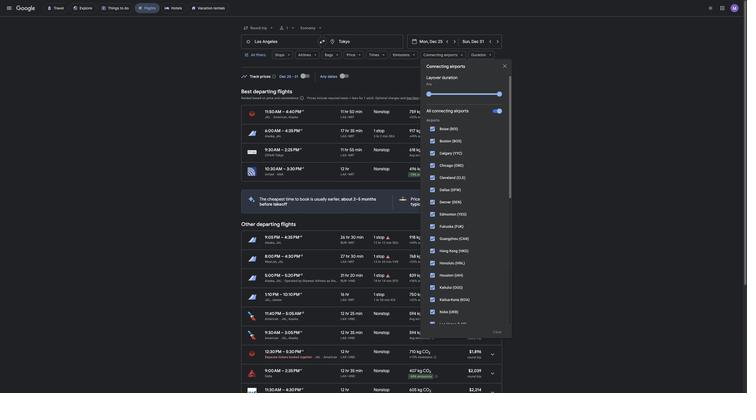Task type: locate. For each thing, give the bounding box(es) containing it.
kg inside 594 kg co 2 avg emissions
[[417, 312, 422, 317]]

any left 'dates'
[[320, 74, 327, 79]]

alaska, jal for 6:00 am
[[265, 135, 282, 138]]

1 alaska, from the top
[[265, 135, 275, 138]]

2 11 from the top
[[341, 148, 344, 153]]

kg for 618 kg co 2
[[416, 148, 421, 153]]

4 lax from the top
[[341, 173, 346, 177]]

main content
[[241, 70, 502, 394]]

1 horizontal spatial 50
[[380, 299, 384, 302]]

594 down +22%
[[409, 312, 416, 317]]

(den)
[[452, 200, 462, 205]]

50 inside 1 stop 1 hr 50 min kix
[[380, 299, 384, 302]]

departing for best
[[253, 89, 276, 95]]

1 11 from the top
[[341, 110, 344, 115]]

2 avg emissions from the top
[[409, 337, 430, 341]]

kg inside 407 kg co 2
[[418, 369, 422, 374]]

6 lax from the top
[[341, 299, 346, 302]]

lax for 2:25 pm
[[341, 154, 346, 157]]

0 vertical spatial 30
[[351, 235, 356, 240]]

typical
[[411, 202, 424, 207]]

– inside 11:50 am – 4:40 pm + 1
[[282, 110, 285, 115]]

17
[[341, 129, 344, 134]]

+ inside 12:30 pm – 5:30 pm + 1
[[301, 350, 302, 353]]

2 lax from the top
[[341, 135, 346, 138]]

emissions up 594 kg co
[[416, 318, 430, 322]]

2 9:30 am from the top
[[265, 331, 280, 336]]

1 inside 9:30 am – 2:25 pm + 1
[[301, 147, 302, 151]]

2 vertical spatial alaska, jal
[[265, 280, 282, 283]]

 image
[[271, 116, 272, 119]]

11 for 11 hr 50 min
[[341, 110, 344, 115]]

skywest
[[302, 280, 314, 283]]

emissions inside 594 kg co 2 avg emissions
[[416, 318, 430, 322]]

2 trip from the top
[[477, 261, 481, 264]]

alaska, jal down 5:00 pm
[[265, 280, 282, 283]]

2 nonstop flight. element from the top
[[374, 148, 390, 154]]

5
[[358, 197, 361, 202]]

alaska, jal for 9:05 pm
[[265, 241, 282, 245]]

0 vertical spatial 1 stop
[[374, 235, 385, 240]]

– inside 5:00 pm – 5:20 pm + 2
[[281, 274, 284, 279]]

Departure time: 12:30 PM. text field
[[265, 350, 282, 355]]

14
[[382, 280, 385, 283]]

30 inside 27 hr 30 min lax – nrt
[[351, 254, 356, 260]]

total duration 12 hr 35 min. element for 407
[[341, 369, 374, 375]]

honolulu (hnl)
[[440, 262, 465, 266]]

3 1 stop from the top
[[374, 274, 385, 279]]

total duration 27 hr 30 min. element
[[341, 254, 374, 260]]

2 up -19% emissions
[[429, 168, 431, 173]]

2 stop from the top
[[376, 235, 385, 240]]

nrt for 26 hr 30 min
[[349, 241, 355, 245]]

3 1 stop flight. element from the top
[[374, 254, 385, 260]]

trip inside $1,635 round trip
[[477, 299, 481, 303]]

-19% emissions
[[410, 173, 432, 177]]

kg inside 750 kg co 2
[[418, 293, 422, 298]]

5 lax from the top
[[341, 261, 346, 264]]

11
[[341, 110, 344, 115], [341, 148, 344, 153]]

+ for 8:00 pm – 4:30 pm + 2
[[300, 254, 301, 258]]

0 vertical spatial flights
[[277, 89, 292, 95]]

0 vertical spatial jal, alaska
[[281, 318, 298, 321]]

kg up +15% emissions
[[417, 350, 421, 355]]

0 vertical spatial bur
[[341, 241, 347, 245]]

(can)
[[459, 237, 469, 241]]

2 vertical spatial total duration 12 hr. element
[[341, 388, 374, 394]]

4:30 pm for 11:30 am
[[286, 388, 301, 393]]

nonstop for 605
[[374, 388, 390, 393]]

0 horizontal spatial prices
[[307, 97, 316, 100]]

price
[[347, 53, 355, 57]]

0 vertical spatial price
[[267, 97, 274, 100]]

0 vertical spatial 4:30 pm
[[285, 254, 300, 260]]

0 vertical spatial avg
[[409, 154, 415, 157]]

1 vertical spatial avg
[[409, 318, 415, 322]]

5 stop from the top
[[376, 293, 385, 298]]

1 vertical spatial airlines
[[315, 280, 326, 283]]

round trip right (hnl)
[[468, 261, 481, 264]]

co inside the 710 kg co 2
[[422, 350, 429, 355]]

2 vertical spatial american
[[324, 356, 337, 360]]

1 12 hr 35 min lax – hnd from the top
[[341, 331, 363, 341]]

american for 11:40 pm
[[265, 318, 279, 321]]

1 vertical spatial 30
[[351, 254, 356, 260]]

sfo
[[392, 280, 398, 283]]

2 vertical spatial airports
[[454, 109, 469, 114]]

fees
[[352, 97, 358, 100], [413, 97, 419, 100]]

avg emissions for 594
[[409, 337, 430, 341]]

+ for 9:30 am – 3:05 pm + 1
[[300, 331, 301, 334]]

0 vertical spatial departing
[[253, 89, 276, 95]]

2 jal, alaska from the top
[[281, 337, 298, 341]]

2 up airports
[[429, 111, 431, 115]]

kg inside 918 kg co 2
[[417, 235, 421, 240]]

hr inside 27 hr 30 min lax – nrt
[[346, 254, 350, 260]]

1896 US dollars text field
[[469, 350, 481, 355]]

12 hr 25 min lax – hnd
[[341, 312, 363, 321]]

7 nonstop flight. element from the top
[[374, 369, 390, 375]]

1 total duration 12 hr. element from the top
[[341, 167, 374, 173]]

1 - from the top
[[410, 173, 411, 177]]

nrt down '55' at the top of page
[[348, 154, 354, 157]]

layover (1 of 1) is a 3 hr 2 min layover at seattle-tacoma international airport in seattle. element
[[374, 134, 407, 139]]

all inside button
[[251, 53, 255, 57]]

0 horizontal spatial airlines
[[298, 53, 311, 57]]

3 trip from the top
[[477, 299, 481, 303]]

round right (hnl)
[[468, 261, 476, 264]]

1 inside 9:00 am – 2:35 pm + 1
[[301, 369, 302, 372]]

american down 11:40 pm
[[265, 318, 279, 321]]

1 horizontal spatial fees
[[413, 97, 419, 100]]

round right '(cle)'
[[468, 173, 476, 177]]

1 vertical spatial total duration 12 hr. element
[[341, 350, 374, 356]]

4:35 pm up arrival time: 4:30 pm on  wednesday, december 27. text box
[[284, 235, 299, 240]]

hnd for 3:05 pm
[[348, 337, 355, 341]]

2 inside 8:00 pm – 4:30 pm + 2
[[301, 254, 303, 258]]

3 nonstop from the top
[[374, 167, 390, 172]]

1 vertical spatial 1 stop
[[374, 254, 385, 260]]

kg up +23% emissions
[[417, 110, 422, 115]]

50 up total duration 17 hr 35 min. element
[[350, 110, 355, 115]]

9 lax from the top
[[341, 356, 346, 360]]

0 vertical spatial round trip
[[468, 173, 481, 177]]

1 vertical spatial 4:30 pm
[[286, 388, 301, 393]]

co right the 917
[[422, 129, 428, 134]]

4 stop from the top
[[376, 274, 385, 279]]

6 nonstop from the top
[[374, 350, 390, 355]]

Arrival time: 5:30 PM on  Tuesday, December 26. text field
[[286, 350, 303, 355]]

times button
[[366, 49, 388, 61]]

trip inside '$2,039 round trip'
[[477, 375, 481, 379]]

8 nonstop from the top
[[374, 388, 390, 393]]

alaska, for 9:05 pm
[[265, 241, 275, 245]]

prices include required taxes + fees for 1 adult. optional charges and bag fees may apply. passenger assistance
[[307, 97, 467, 100]]

any inside layover duration any
[[426, 83, 432, 86]]

round up $1,896
[[468, 337, 476, 341]]

+49%
[[409, 135, 417, 138], [409, 242, 417, 245]]

flight details. leaves los angeles international airport at 11:30 am on monday, december 25 and arrives at narita international airport at 4:30 pm on tuesday, december 26. image
[[487, 387, 499, 394]]

co up +15% emissions
[[422, 350, 429, 355]]

4:30 pm down 2:35 pm
[[286, 388, 301, 393]]

0 vertical spatial alaska,
[[265, 135, 275, 138]]

kg for 710 kg co 2
[[417, 350, 421, 355]]

1 inside 9:30 am – 3:05 pm + 1
[[301, 331, 302, 334]]

+ inside 6:00 am – 4:35 pm + 1
[[300, 128, 301, 132]]

+ for 9:05 pm – 4:35 pm + 2
[[299, 235, 301, 238]]

nonstop for 710
[[374, 350, 390, 355]]

stop for 27 hr 30 min
[[376, 254, 385, 260]]

1 trip from the top
[[477, 173, 481, 177]]

co up -19% emissions
[[423, 167, 429, 172]]

35 right 13
[[382, 261, 385, 264]]

25 – 31
[[287, 74, 298, 79]]

total duration 16 hr. element
[[341, 293, 374, 299]]

11:30 am
[[265, 388, 281, 393]]

leaves los angeles international airport at 8:00 pm on monday, december 25 and arrives at narita international airport at 4:30 pm on wednesday, december 27. element
[[265, 254, 303, 260]]

nrt for 27 hr 30 min
[[348, 261, 354, 264]]

0 horizontal spatial 50
[[350, 110, 355, 115]]

2 - from the top
[[410, 376, 411, 379]]

1 stop for 26 hr 30 min
[[374, 235, 385, 240]]

2 avg from the top
[[409, 318, 415, 322]]

kg up +22% emissions
[[418, 293, 422, 298]]

1 vertical spatial prices
[[411, 197, 422, 202]]

round trip right '(cle)'
[[468, 173, 481, 177]]

7 lax from the top
[[341, 318, 346, 321]]

trip down $1,896
[[477, 356, 481, 360]]

35
[[350, 129, 355, 134], [382, 261, 385, 264], [350, 331, 355, 336], [350, 369, 355, 374]]

kong
[[449, 249, 458, 253]]

date
[[442, 74, 450, 78]]

9:30 am for 3:05 pm
[[265, 331, 280, 336]]

 image
[[313, 356, 314, 360], [322, 356, 323, 360]]

2 vertical spatial 1 stop
[[374, 274, 385, 279]]

1 stop up 13
[[374, 254, 385, 260]]

1 vertical spatial 9:30 am
[[265, 331, 280, 336]]

1 vertical spatial 594
[[409, 331, 416, 336]]

nrt down 11 hr 55 min lax – nrt
[[348, 173, 354, 177]]

emissions down 407 kg co 2
[[417, 376, 432, 379]]

kg inside 839 kg co 2
[[417, 274, 422, 279]]

2 inside the 11:40 pm – 5:05 am + 2
[[303, 312, 304, 315]]

co inside 917 kg co 2 +49% emissions
[[422, 129, 428, 134]]

connecting airports down departure text box
[[423, 53, 458, 57]]

co inside 750 kg co 2
[[423, 293, 429, 298]]

change appearance image
[[705, 2, 717, 14]]

0 vertical spatial alaska, jal
[[265, 135, 282, 138]]

2 vertical spatial alaska,
[[265, 280, 275, 283]]

0 vertical spatial +49%
[[409, 135, 417, 138]]

1
[[286, 26, 288, 30], [364, 97, 366, 100], [303, 109, 304, 113], [301, 128, 302, 132], [374, 129, 375, 134], [301, 147, 302, 151], [303, 167, 304, 170], [374, 235, 375, 240], [374, 254, 375, 260], [374, 274, 375, 279], [301, 292, 302, 296], [374, 293, 375, 298], [374, 299, 376, 302], [301, 331, 302, 334], [302, 350, 303, 353], [301, 369, 302, 372], [302, 388, 303, 391]]

lax for 4:40 pm
[[341, 116, 346, 119]]

1 vertical spatial flights
[[281, 222, 296, 228]]

1 nonstop from the top
[[374, 110, 390, 115]]

prices for prices include required taxes + fees for 1 adult. optional charges and bag fees may apply. passenger assistance
[[307, 97, 316, 100]]

6:00 am
[[265, 129, 281, 134]]

co for 768 kg co
[[422, 254, 429, 260]]

hong kong (hkg)
[[440, 249, 469, 253]]

$2,214
[[469, 388, 481, 393]]

1 1 stop flight. element from the top
[[374, 129, 385, 134]]

Departure time: 9:30 AM. text field
[[265, 331, 280, 336]]

2 alaska, jal from the top
[[265, 241, 282, 245]]

1 horizontal spatial price
[[472, 198, 481, 202]]

avg for 618
[[409, 154, 415, 157]]

2 total duration 12 hr. element from the top
[[341, 350, 374, 356]]

2 up -34% emissions
[[429, 371, 431, 375]]

3 stop from the top
[[376, 254, 385, 260]]

co inside 918 kg co 2
[[422, 235, 428, 240]]

nonstop flight. element
[[374, 110, 390, 115], [374, 148, 390, 154], [374, 167, 390, 173], [374, 312, 390, 318], [374, 331, 390, 337], [374, 350, 390, 356], [374, 369, 390, 375], [374, 388, 390, 394]]

30 for 26
[[351, 235, 356, 240]]

co for 750 kg co 2
[[423, 293, 429, 298]]

and down best departing flights
[[274, 97, 280, 100]]

2039 US dollars text field
[[468, 369, 481, 374]]

0 horizontal spatial all
[[251, 53, 255, 57]]

total duration 11 hr 55 min. element
[[341, 148, 374, 154]]

7 nonstop from the top
[[374, 369, 390, 374]]

3 lax from the top
[[341, 154, 346, 157]]

departing up 9:05 pm on the bottom of page
[[257, 222, 280, 228]]

1 vertical spatial round trip
[[468, 261, 481, 264]]

1 vertical spatial total duration 12 hr 35 min. element
[[341, 369, 374, 375]]

nonstop flight. element for 496
[[374, 167, 390, 173]]

close dialog image
[[502, 63, 508, 69]]

- down 496
[[410, 173, 411, 177]]

optional
[[375, 97, 387, 100]]

1 stop flight. element
[[374, 129, 385, 134], [374, 235, 385, 241], [374, 254, 385, 260], [374, 274, 385, 279], [374, 293, 385, 299]]

co up +49% emissions
[[422, 235, 428, 240]]

hnd inside 31 hr 20 min bur – hnd
[[349, 280, 355, 283]]

4 round from the top
[[468, 337, 476, 341]]

1 horizontal spatial prices
[[411, 197, 422, 202]]

co up +22% emissions
[[423, 293, 429, 298]]

assistance
[[452, 97, 467, 100]]

1 horizontal spatial all
[[426, 109, 431, 114]]

westjet,
[[265, 261, 277, 264]]

2 12 hr 35 min lax – hnd from the top
[[341, 369, 363, 379]]

1 vertical spatial any
[[426, 83, 432, 86]]

2 round from the top
[[468, 261, 476, 264]]

kg for 605 kg co
[[418, 388, 422, 393]]

1 30 from the top
[[351, 235, 356, 240]]

11 left '55' at the top of page
[[341, 148, 344, 153]]

6 nonstop flight. element from the top
[[374, 350, 390, 356]]

departing for other
[[257, 222, 280, 228]]

alaska,
[[265, 135, 275, 138], [265, 241, 275, 245], [265, 280, 275, 283]]

+36% emissions
[[409, 280, 433, 283]]

4:30 pm inside "11:30 am – 4:30 pm + 1"
[[286, 388, 301, 393]]

35 down 12 hr 25 min lax – hnd
[[350, 331, 355, 336]]

bur for 31
[[341, 280, 347, 283]]

bags button
[[322, 49, 342, 61]]

none text field inside search box
[[241, 35, 321, 49]]

kg for 594 kg co
[[417, 331, 422, 336]]

1 vertical spatial connecting
[[426, 64, 449, 69]]

1 vertical spatial 12 hr 35 min lax – hnd
[[341, 369, 363, 379]]

jal right together
[[315, 356, 321, 360]]

2 down arrival time: 4:35 pm on  wednesday, december 27. text box
[[301, 254, 303, 258]]

13 hr 35 min yvr
[[374, 261, 398, 264]]

Arrival time: 10:10 PM on  Tuesday, December 26. text field
[[283, 292, 302, 298]]

1:10 pm
[[265, 293, 279, 298]]

12 hr 35 min lax – hnd for 2:35 pm
[[341, 369, 363, 379]]

1 vertical spatial 4:35 pm
[[284, 235, 299, 240]]

0 vertical spatial 9:30 am
[[265, 148, 280, 153]]

+ inside the 11:40 pm – 5:05 am + 2
[[301, 312, 303, 315]]

Departure time: 11:50 AM. text field
[[265, 110, 281, 115]]

1 vertical spatial -
[[410, 376, 411, 379]]

1 vertical spatial avg emissions
[[409, 337, 430, 341]]

connecting airports up date grid button
[[426, 64, 465, 69]]

0 vertical spatial 594
[[409, 312, 416, 317]]

3 alaska, from the top
[[265, 280, 275, 283]]

Arrival time: 3:05 PM on  Tuesday, December 26. text field
[[285, 331, 302, 336]]

Departure time: 9:00 AM. text field
[[265, 369, 281, 374]]

all up +23% emissions
[[426, 109, 431, 114]]

trip inside $1,896 round trip
[[477, 356, 481, 360]]

618
[[409, 148, 415, 153]]

airports up date grid
[[444, 53, 458, 57]]

2 and from the left
[[400, 97, 406, 100]]

4:35 pm
[[285, 129, 300, 134], [284, 235, 299, 240]]

2 inside 407 kg co 2
[[429, 371, 431, 375]]

hnd for 2:35 pm
[[348, 375, 355, 379]]

2 alaska, from the top
[[265, 241, 275, 245]]

leaves los angeles international airport at 11:40 pm on monday, december 25 and arrives at haneda airport at 5:05 am on wednesday, december 27. element
[[265, 312, 304, 317]]

bur down 31 on the left
[[341, 280, 347, 283]]

2 bur from the top
[[341, 280, 347, 283]]

1 vertical spatial alaska,
[[265, 241, 275, 245]]

trip
[[477, 173, 481, 177], [477, 261, 481, 264], [477, 299, 481, 303], [477, 337, 481, 341], [477, 356, 481, 360], [477, 375, 481, 379]]

0 vertical spatial avg emissions
[[409, 154, 430, 157]]

leaves hollywood burbank airport at 5:00 pm on monday, december 25 and arrives at haneda airport at 5:20 pm on wednesday, december 27. element
[[265, 273, 303, 279]]

+ inside 5:00 pm – 5:20 pm + 2
[[300, 273, 301, 277]]

10 lax from the top
[[341, 375, 346, 379]]

4 trip from the top
[[477, 337, 481, 341]]

0 vertical spatial 4:35 pm
[[285, 129, 300, 134]]

nrt down total duration 16 hr. element
[[348, 299, 354, 302]]

– inside 9:05 pm – 4:35 pm + 2
[[281, 235, 284, 240]]

kg right "618"
[[416, 148, 421, 153]]

1 stop flight. element up 12 hr 12 min sea
[[374, 235, 385, 241]]

12 hr lax – nrt
[[341, 167, 354, 177]]

9:05 pm – 4:35 pm + 2
[[265, 235, 302, 240]]

jal down 9:05 pm – 4:35 pm + 2
[[276, 241, 282, 245]]

jal, for 11:40 pm
[[281, 318, 288, 321]]

1 round trip from the top
[[468, 173, 481, 177]]

4 nonstop from the top
[[374, 312, 390, 317]]

– inside 11 hr 55 min lax – nrt
[[346, 154, 348, 157]]

1 bur from the top
[[341, 241, 347, 245]]

co inside 407 kg co 2
[[423, 369, 429, 374]]

9:30 am inside 9:30 am – 2:25 pm + 1
[[265, 148, 280, 153]]

1 stop up 12 hr 12 min sea
[[374, 235, 385, 240]]

1 9:30 am from the top
[[265, 148, 280, 153]]

flights up 9:05 pm – 4:35 pm + 2
[[281, 222, 296, 228]]

flights up convenience
[[277, 89, 292, 95]]

lax inside 11 hr 55 min lax – nrt
[[341, 154, 346, 157]]

0 vertical spatial all
[[251, 53, 255, 57]]

35 right 17
[[350, 129, 355, 134]]

1 stop flight. element for 31 hr 20 min
[[374, 274, 385, 279]]

+ inside 10:30 am – 3:30 pm + 1
[[302, 167, 303, 170]]

and left "bag"
[[400, 97, 406, 100]]

9:30 am up zipair tokyo
[[265, 148, 280, 153]]

1 vertical spatial departing
[[257, 222, 280, 228]]

united
[[265, 173, 274, 177]]

trip down "1635 us dollars" text box
[[477, 299, 481, 303]]

2 total duration 12 hr 35 min. element from the top
[[341, 369, 374, 375]]

2 nonstop from the top
[[374, 148, 390, 153]]

co inside the 618 kg co 2
[[422, 148, 428, 153]]

jal, for 9:30 am
[[281, 337, 288, 341]]

0 vertical spatial airports
[[444, 53, 458, 57]]

$1,635 round trip
[[468, 293, 481, 303]]

yvr
[[392, 261, 398, 264]]

any dates
[[320, 74, 337, 79]]

bur down 26
[[341, 241, 347, 245]]

0 vertical spatial american
[[265, 318, 279, 321]]

+ for 11:30 am – 4:30 pm + 1
[[301, 388, 302, 391]]

2 up +36% emissions
[[429, 275, 431, 279]]

date grid
[[442, 74, 458, 78]]

768
[[409, 254, 416, 260]]

1 horizontal spatial and
[[400, 97, 406, 100]]

8 lax from the top
[[341, 337, 346, 341]]

1 alaska, jal from the top
[[265, 135, 282, 138]]

hr inside 11 hr 55 min lax – nrt
[[345, 148, 349, 153]]

-34% emissions
[[410, 376, 432, 379]]

11:40 pm
[[265, 312, 281, 317]]

918 kg co 2
[[409, 235, 430, 241]]

2 left the 5
[[354, 197, 356, 202]]

1 stop from the top
[[376, 129, 385, 134]]

35 for 594
[[350, 331, 355, 336]]

594 kg co 2 avg emissions
[[409, 312, 431, 322]]

594 kg co
[[409, 331, 429, 336]]

1 total duration 12 hr 35 min. element from the top
[[341, 331, 374, 337]]

1 stop for 27 hr 30 min
[[374, 254, 385, 260]]

nrt for 11 hr 50 min
[[348, 116, 354, 119]]

+ inside 9:05 pm – 4:35 pm + 2
[[299, 235, 301, 238]]

to
[[295, 197, 299, 202]]

3 round trip from the top
[[468, 337, 481, 341]]

19%
[[411, 173, 417, 177]]

+ inside 9:30 am – 2:25 pm + 1
[[299, 147, 301, 151]]

hr inside 12 hr lax – hnd
[[345, 350, 349, 355]]

min inside 26 hr 30 min bur – nrt
[[357, 235, 364, 240]]

emissions down the 710 kg co 2
[[418, 356, 433, 360]]

1 vertical spatial jal, alaska
[[281, 337, 298, 341]]

35 inside 17 hr 35 min lax – nrt
[[350, 129, 355, 134]]

find the best price region
[[241, 70, 502, 85]]

- for 496
[[410, 173, 411, 177]]

kg inside the 618 kg co 2
[[416, 148, 421, 153]]

None text field
[[323, 35, 403, 49]]

3 nonstop flight. element from the top
[[374, 167, 390, 173]]

alaska right as
[[331, 280, 341, 283]]

1 vertical spatial airports
[[450, 64, 465, 69]]

11 for 11 hr 55 min
[[341, 148, 344, 153]]

1 stop flight. element up 13
[[374, 254, 385, 260]]

jetstar
[[272, 299, 282, 302]]

kg up +36% emissions
[[417, 274, 422, 279]]

nonstop flight. element for 407
[[374, 369, 390, 375]]

0 vertical spatial connecting airports
[[423, 53, 458, 57]]

–
[[282, 110, 285, 115], [346, 116, 348, 119], [282, 129, 284, 134], [346, 135, 348, 138], [281, 148, 284, 153], [346, 154, 348, 157], [283, 167, 286, 172], [346, 173, 348, 177], [356, 197, 358, 202], [281, 235, 284, 240], [347, 241, 349, 245], [281, 254, 284, 260], [346, 261, 348, 264], [281, 274, 284, 279], [347, 280, 349, 283], [280, 293, 282, 298], [346, 299, 348, 302], [282, 312, 285, 317], [346, 318, 348, 321], [281, 331, 284, 336], [346, 337, 348, 341], [282, 350, 285, 355], [346, 356, 348, 360], [282, 369, 284, 374], [346, 375, 348, 379], [282, 388, 285, 393]]

– inside 1:10 pm – 10:10 pm + 1
[[280, 293, 282, 298]]

kg for 918 kg co 2
[[417, 235, 421, 240]]

1 vertical spatial 11
[[341, 148, 344, 153]]

2 vertical spatial avg
[[409, 337, 415, 341]]

25
[[350, 312, 355, 317]]

1 horizontal spatial airlines
[[315, 280, 326, 283]]

nrt inside 17 hr 35 min lax – nrt
[[348, 135, 354, 138]]

9:30 am down 11:40 pm text field
[[265, 331, 280, 336]]

all for all connecting airports
[[426, 109, 431, 114]]

2 1 stop from the top
[[374, 254, 385, 260]]

917
[[409, 129, 416, 134]]

2 right "618"
[[428, 149, 430, 154]]

2 up by
[[301, 273, 303, 277]]

750
[[409, 293, 417, 298]]

1 jal, alaska from the top
[[281, 318, 298, 321]]

1 vertical spatial all
[[426, 109, 431, 114]]

594 down 594 kg co 2 avg emissions
[[409, 331, 416, 336]]

4 1 stop flight. element from the top
[[374, 274, 385, 279]]

total duration 12 hr 35 min. element
[[341, 331, 374, 337], [341, 369, 374, 375]]

1 inside 12:30 pm – 5:30 pm + 1
[[302, 350, 303, 353]]

leaves hollywood burbank airport at 9:05 pm on monday, december 25 and arrives at narita international airport at 4:35 pm on wednesday, december 27. element
[[265, 235, 302, 240]]

3 avg from the top
[[409, 337, 415, 341]]

1 horizontal spatial  image
[[322, 356, 323, 360]]

– inside 6:00 am – 4:35 pm + 1
[[282, 129, 284, 134]]

6 round from the top
[[468, 375, 476, 379]]

4:30 pm for 8:00 pm
[[285, 254, 300, 260]]

co down +22% emissions
[[423, 312, 429, 317]]

kg down 594 kg co 2 avg emissions
[[417, 331, 422, 336]]

nonstop flight. element for 605
[[374, 388, 390, 394]]

1 lax from the top
[[341, 116, 346, 119]]

1 vertical spatial +49%
[[409, 242, 417, 245]]

16
[[341, 293, 345, 298]]

+ inside "11:30 am – 4:30 pm + 1"
[[301, 388, 302, 391]]

prices left the are
[[411, 197, 422, 202]]

1 594 from the top
[[409, 312, 416, 317]]

american down 9:30 am text box
[[265, 337, 279, 341]]

Arrival time: 4:40 PM on  Tuesday, December 26. text field
[[286, 109, 304, 115]]

stop inside 1 stop 1 hr 50 min kix
[[376, 293, 385, 298]]

learn more about tracked prices image
[[272, 74, 276, 79]]

earlier,
[[328, 197, 340, 202]]

co right 605 on the right
[[423, 388, 429, 393]]

nonstop
[[374, 110, 390, 115], [374, 148, 390, 153], [374, 167, 390, 172], [374, 312, 390, 317], [374, 331, 390, 336], [374, 350, 390, 355], [374, 369, 390, 374], [374, 388, 390, 393]]

avg
[[409, 154, 415, 157], [409, 318, 415, 322], [409, 337, 415, 341]]

jal down 11:50 am
[[265, 116, 270, 119]]

0 vertical spatial connecting
[[423, 53, 443, 57]]

1 vertical spatial alaska, jal
[[265, 241, 282, 245]]

trip down 2039 us dollars text field on the right of the page
[[477, 375, 481, 379]]

nrt inside 11 hr 55 min lax – nrt
[[348, 154, 354, 157]]

kg inside 917 kg co 2 +49% emissions
[[416, 129, 421, 134]]

kahului
[[440, 286, 452, 290]]

+ inside 1:10 pm – 10:10 pm + 1
[[300, 292, 301, 296]]

jal, down 1:10 pm
[[265, 299, 271, 302]]

11 down the taxes
[[341, 110, 344, 115]]

4:30 pm
[[285, 254, 300, 260], [286, 388, 301, 393]]

operated
[[285, 280, 298, 283]]

0 vertical spatial 11
[[341, 110, 344, 115]]

alaska, jal down 9:05 pm on the bottom of page
[[265, 241, 282, 245]]

2 1 stop flight. element from the top
[[374, 235, 385, 241]]

17 hr 35 min lax – nrt
[[341, 129, 363, 138]]

0 vertical spatial 12 hr 35 min lax – hnd
[[341, 331, 363, 341]]

co down 594 kg co 2 avg emissions
[[423, 331, 429, 336]]

co right "618"
[[422, 148, 428, 153]]

kg up -19% emissions
[[417, 167, 422, 172]]

co up -34% emissions
[[423, 369, 429, 374]]

None field
[[241, 23, 276, 33], [299, 23, 325, 33], [241, 23, 276, 33], [299, 23, 325, 33]]

stop up layover (1 of 1) is a 3 hr 2 min layover at seattle-tacoma international airport in seattle. element at the right top of page
[[376, 129, 385, 134]]

0 horizontal spatial  image
[[313, 356, 314, 360]]

750 kg co 2
[[409, 293, 431, 299]]

2 vertical spatial jal,
[[281, 337, 288, 341]]

Departure time: 9:05 PM. text field
[[265, 235, 280, 240]]

0 horizontal spatial fees
[[352, 97, 358, 100]]

kg up -34% emissions
[[418, 369, 422, 374]]

kg for 917 kg co 2 +49% emissions
[[416, 129, 421, 134]]

total duration 12 hr 35 min. element down 12 hr 25 min lax – hnd
[[341, 331, 374, 337]]

4:30 pm up arrival time: 5:20 pm on  wednesday, december 27. text field
[[285, 254, 300, 260]]

times
[[369, 53, 379, 57]]

airports up the grid
[[450, 64, 465, 69]]

+ for 11:50 am – 4:40 pm + 1
[[301, 109, 303, 113]]

Departure time: 1:10 PM. text field
[[265, 293, 279, 298]]

1 vertical spatial jal,
[[281, 318, 288, 321]]

5 round from the top
[[468, 356, 476, 360]]

jal, jetstar
[[265, 299, 282, 302]]

jal, down the 11:40 pm – 5:05 am + 2
[[281, 318, 288, 321]]

5 1 stop flight. element from the top
[[374, 293, 385, 299]]

hnd for 5:20 pm
[[349, 280, 355, 283]]

1 avg emissions from the top
[[409, 154, 430, 157]]

connecting down departure text box
[[423, 53, 443, 57]]

american for 9:30 am
[[265, 337, 279, 341]]

0 vertical spatial total duration 12 hr. element
[[341, 167, 374, 173]]

1 inside 1:10 pm – 10:10 pm + 1
[[301, 292, 302, 296]]

trip right (hnl)
[[477, 261, 481, 264]]

co inside 594 kg co 2 avg emissions
[[423, 312, 429, 317]]

12 hr 35 min lax – hnd down 12 hr 25 min lax – hnd
[[341, 331, 363, 341]]

3 round from the top
[[468, 299, 476, 303]]

1 nonstop flight. element from the top
[[374, 110, 390, 115]]

cleveland (cle)
[[440, 176, 466, 180]]

8:00 pm – 4:30 pm + 2
[[265, 254, 303, 260]]

kona
[[451, 298, 459, 302]]

all filters button
[[241, 49, 270, 61]]

0 vertical spatial total duration 12 hr 35 min. element
[[341, 331, 374, 337]]

1 1 stop from the top
[[374, 235, 385, 240]]

layover (1 of 1) is a 18 hr 14 min overnight layover at san francisco international airport in san francisco. element
[[374, 279, 407, 284]]

+ inside 8:00 pm – 4:30 pm + 2
[[300, 254, 301, 258]]

1 vertical spatial 50
[[380, 299, 384, 302]]

all for all filters
[[251, 53, 255, 57]]

total duration 12 hr. element for 496
[[341, 167, 374, 173]]

avg inside 594 kg co 2 avg emissions
[[409, 318, 415, 322]]

co inside 839 kg co 2
[[423, 274, 429, 279]]

cleveland
[[440, 176, 456, 180]]

nrt down total duration 17 hr 35 min. element
[[348, 135, 354, 138]]

main content containing best departing flights
[[241, 70, 502, 394]]

0 vertical spatial any
[[320, 74, 327, 79]]

leaves los angeles international airport at 1:10 pm on monday, december 25 and arrives at narita international airport at 10:10 pm on tuesday, december 26. element
[[265, 292, 302, 298]]

594 inside 594 kg co 2 avg emissions
[[409, 312, 416, 317]]

2 594 from the top
[[409, 331, 416, 336]]

denver (den)
[[440, 200, 462, 205]]

407
[[409, 369, 417, 374]]

0 vertical spatial sea
[[389, 135, 395, 138]]

0 vertical spatial -
[[410, 173, 411, 177]]

stop up 13
[[376, 254, 385, 260]]

0 horizontal spatial any
[[320, 74, 327, 79]]

hnd for 5:05 am
[[348, 318, 355, 321]]

6 trip from the top
[[477, 375, 481, 379]]

airlines button
[[295, 49, 320, 61]]

– inside 12 hr 25 min lax – hnd
[[346, 318, 348, 321]]

0 vertical spatial 50
[[350, 110, 355, 115]]

5 nonstop from the top
[[374, 331, 390, 336]]

2214 US dollars text field
[[469, 388, 481, 393]]

839 kg co 2
[[409, 274, 431, 279]]

2 30 from the top
[[351, 254, 356, 260]]

1 vertical spatial bur
[[341, 280, 347, 283]]

1 avg from the top
[[409, 154, 415, 157]]

kg inside the 710 kg co 2
[[417, 350, 421, 355]]

None text field
[[241, 35, 321, 49]]

Departure time: 10:30 AM. text field
[[265, 167, 282, 172]]

2 inside 918 kg co 2
[[428, 237, 430, 241]]

+49% down '918'
[[409, 242, 417, 245]]

american left 12 hr lax – hnd
[[324, 356, 337, 360]]

2 up +49% emissions
[[428, 237, 430, 241]]

0 horizontal spatial and
[[274, 97, 280, 100]]

nonstop flight. element for 759
[[374, 110, 390, 115]]

1 vertical spatial price
[[472, 198, 481, 202]]

nrt inside 11 hr 50 min lax – nrt
[[348, 116, 354, 119]]

+15% emissions
[[409, 356, 433, 360]]

leaves los angeles international airport at 9:00 am on monday, december 25 and arrives at haneda airport at 2:35 pm on tuesday, december 26. element
[[265, 369, 302, 374]]

1 horizontal spatial any
[[426, 83, 432, 86]]

(bos)
[[452, 139, 462, 143]]

8 nonstop flight. element from the top
[[374, 388, 390, 394]]

1 +49% from the top
[[409, 135, 417, 138]]

Arrival time: 5:20 PM on  Wednesday, December 27. text field
[[285, 273, 303, 279]]

0 vertical spatial airlines
[[298, 53, 311, 57]]

total duration 12 hr. element
[[341, 167, 374, 173], [341, 350, 374, 356], [341, 388, 374, 394]]

0 vertical spatial prices
[[307, 97, 316, 100]]

1 inside 11:50 am – 4:40 pm + 1
[[303, 109, 304, 113]]

book
[[300, 197, 309, 202]]

+ for 12:30 pm – 5:30 pm + 1
[[301, 350, 302, 353]]

prices for prices are currently typical
[[411, 197, 422, 202]]

1 vertical spatial american
[[265, 337, 279, 341]]

5 trip from the top
[[477, 356, 481, 360]]

11 inside 11 hr 55 min lax – nrt
[[341, 148, 344, 153]]

1 stop flight. element down 18
[[374, 293, 385, 299]]

kg for 407 kg co 2
[[418, 369, 422, 374]]

total duration 12 hr. element for 710
[[341, 350, 374, 356]]

leaves los angeles international airport at 10:30 am on monday, december 25 and arrives at narita international airport at 3:30 pm on tuesday, december 26. element
[[265, 167, 304, 172]]

None search field
[[241, 22, 512, 394]]

2 round trip from the top
[[468, 261, 481, 264]]

2 vertical spatial round trip
[[468, 337, 481, 341]]

11 hr 55 min lax – nrt
[[341, 148, 362, 157]]

fees left 'for'
[[352, 97, 358, 100]]

co for 710 kg co 2
[[422, 350, 429, 355]]



Task type: describe. For each thing, give the bounding box(es) containing it.
learn more about ranking image
[[300, 96, 304, 101]]

min inside 17 hr 35 min lax – nrt
[[356, 129, 363, 134]]

min inside 31 hr 20 min bur – hnd
[[356, 274, 363, 279]]

bur for 26
[[341, 241, 347, 245]]

1 round from the top
[[468, 173, 476, 177]]

layover (1 of 1) is a 12 hr 12 min overnight layover at seattle-tacoma international airport in seattle. element
[[374, 241, 407, 245]]

time
[[286, 197, 294, 202]]

– inside the 11:40 pm – 5:05 am + 2
[[282, 312, 285, 317]]

(hkg)
[[459, 249, 469, 253]]

2 inside 9:05 pm – 4:35 pm + 2
[[301, 235, 302, 238]]

759 kg co 2
[[409, 110, 431, 115]]

12 hr lax – hnd
[[341, 350, 355, 360]]

– inside 10:30 am – 3:30 pm + 1
[[283, 167, 286, 172]]

round inside $1,896 round trip
[[468, 356, 476, 360]]

co for 594 kg co 2 avg emissions
[[423, 312, 429, 317]]

1 vertical spatial connecting airports
[[426, 64, 465, 69]]

emissions down the 496 kg co 2
[[417, 173, 432, 177]]

las
[[440, 323, 446, 327]]

about
[[341, 197, 353, 202]]

flight details. leaves los angeles international airport at 9:30 am on monday, december 25 and arrives at haneda airport at 3:05 pm on tuesday, december 26. image
[[487, 330, 499, 342]]

3 alaska, jal from the top
[[265, 280, 282, 283]]

avg for 594
[[409, 337, 415, 341]]

0 vertical spatial jal,
[[265, 299, 271, 302]]

26
[[341, 235, 345, 240]]

stops
[[275, 53, 285, 57]]

1 vertical spatial sea
[[392, 241, 398, 245]]

1 inside 1 stop 3 hr 2 min sea
[[374, 129, 375, 134]]

leaves los angeles international airport at 6:00 am on monday, december 25 and arrives at narita international airport at 4:35 pm on tuesday, december 26. element
[[265, 128, 302, 134]]

2 inside 1 stop 3 hr 2 min sea
[[380, 135, 382, 138]]

0 horizontal spatial price
[[267, 97, 274, 100]]

kg for 496 kg co 2
[[417, 167, 422, 172]]

Departure time: 11:40 PM. text field
[[265, 312, 281, 317]]

price button
[[344, 49, 364, 61]]

1 inside popup button
[[286, 26, 288, 30]]

hr inside 1 stop 3 hr 2 min sea
[[376, 135, 379, 138]]

Departure time: 6:00 AM. text field
[[265, 129, 281, 134]]

1 stop flight. element for 27 hr 30 min
[[374, 254, 385, 260]]

$2,039
[[468, 369, 481, 374]]

1 fees from the left
[[352, 97, 358, 100]]

Arrival time: 4:35 PM on  Wednesday, December 27. text field
[[284, 235, 302, 240]]

airlines inside popup button
[[298, 53, 311, 57]]

lax inside 16 hr lax – nrt
[[341, 299, 346, 302]]

american,
[[273, 116, 288, 119]]

hr inside 1 stop 1 hr 50 min kix
[[376, 299, 379, 302]]

Arrival time: 5:05 AM on  Wednesday, December 27. text field
[[286, 312, 304, 317]]

emissions down 759 kg co 2
[[418, 116, 433, 119]]

emissions down "768 kg co"
[[418, 261, 433, 264]]

1 button
[[277, 22, 298, 34]]

5:05 am
[[286, 312, 301, 317]]

+ for 6:00 am – 4:35 pm + 1
[[300, 128, 301, 132]]

– inside 9:00 am – 2:35 pm + 1
[[282, 369, 284, 374]]

1 inside 10:30 am – 3:30 pm + 1
[[303, 167, 304, 170]]

– inside 26 hr 30 min bur – nrt
[[347, 241, 349, 245]]

Arrival time: 3:30 PM on  Tuesday, December 26. text field
[[287, 167, 304, 172]]

2 inside the 618 kg co 2
[[428, 149, 430, 154]]

+ for 5:00 pm – 5:20 pm + 2
[[300, 273, 301, 277]]

2 inside the 710 kg co 2
[[429, 352, 430, 356]]

618 kg co 2
[[409, 148, 430, 154]]

4 nonstop flight. element from the top
[[374, 312, 390, 318]]

jal down 8:00 pm – 4:30 pm + 2
[[278, 261, 284, 264]]

4:35 pm for 9:05 pm
[[284, 235, 299, 240]]

kg for 750 kg co 2
[[418, 293, 422, 298]]

any inside find the best price "region"
[[320, 74, 327, 79]]

delta
[[265, 375, 272, 379]]

5:00 pm
[[265, 274, 280, 279]]

nonstop flight. element for 618
[[374, 148, 390, 154]]

emissions down 750 kg co 2
[[418, 299, 433, 302]]

Departure time: 8:00 PM. text field
[[265, 254, 280, 260]]

denver
[[440, 200, 451, 205]]

nonstop for 496
[[374, 167, 390, 172]]

lax for 5:05 am
[[341, 318, 346, 321]]

total duration 12 hr 25 min. element
[[341, 312, 374, 318]]

prices are currently typical
[[411, 197, 447, 207]]

9:30 am for 2:25 pm
[[265, 148, 280, 153]]

co for 839 kg co 2
[[423, 274, 429, 279]]

12:30 pm
[[265, 350, 282, 355]]

nrt for 17 hr 35 min
[[348, 135, 354, 138]]

+22% emissions
[[409, 299, 433, 302]]

+25%
[[409, 261, 417, 264]]

leaves los angeles international airport at 11:50 am on monday, december 25 and arrives at narita international airport at 4:40 pm on tuesday, december 26. element
[[265, 109, 304, 115]]

alaska down 4:40 pm
[[288, 116, 298, 119]]

co for 496 kg co 2
[[423, 167, 429, 172]]

sort by: button
[[479, 93, 502, 103]]

$2,039 round trip
[[468, 369, 481, 379]]

co for 605 kg co
[[423, 388, 429, 393]]

co for 407 kg co 2
[[423, 369, 429, 374]]

– inside 12 hr lax – hnd
[[346, 356, 348, 360]]

2 fees from the left
[[413, 97, 419, 100]]

dec
[[279, 74, 286, 79]]

min inside 11 hr 50 min lax – nrt
[[356, 110, 362, 115]]

usually
[[314, 197, 327, 202]]

layover (1 of 1) is a 1 hr 50 min layover at kansai international airport in osaka. element
[[374, 299, 407, 303]]

flight details. leaves los angeles international airport at 12:30 pm on monday, december 25 and arrives at haneda airport at 5:30 pm on tuesday, december 26. image
[[487, 349, 499, 361]]

1:10 pm – 10:10 pm + 1
[[265, 292, 302, 298]]

– inside 16 hr lax – nrt
[[346, 299, 348, 302]]

9:30 am – 2:25 pm + 1
[[265, 147, 302, 153]]

12 hr
[[341, 388, 349, 393]]

flight details. leaves los angeles international airport at 9:00 am on monday, december 25 and arrives at haneda airport at 2:35 pm on tuesday, december 26. image
[[487, 368, 499, 380]]

50 inside 11 hr 50 min lax – nrt
[[350, 110, 355, 115]]

3
[[374, 135, 376, 138]]

stops button
[[272, 49, 293, 61]]

839
[[409, 274, 416, 279]]

total duration 11 hr 50 min. element
[[341, 110, 374, 115]]

13
[[374, 261, 377, 264]]

none search field containing connecting airports
[[241, 22, 512, 394]]

main menu image
[[6, 5, 12, 11]]

2 inside 839 kg co 2
[[429, 275, 431, 279]]

1 and from the left
[[274, 97, 280, 100]]

stop for 31 hr 20 min
[[376, 274, 385, 279]]

history
[[466, 203, 478, 207]]

by:
[[489, 96, 494, 100]]

35 for 917
[[350, 129, 355, 134]]

alaska down the "3:05 pm"
[[288, 337, 298, 341]]

2:35 pm
[[285, 369, 300, 374]]

– inside "11:30 am – 4:30 pm + 1"
[[282, 388, 285, 393]]

5 nonstop flight. element from the top
[[374, 331, 390, 337]]

stop inside 1 stop 3 hr 2 min sea
[[376, 129, 385, 134]]

Arrival time: 2:25 PM on  Tuesday, December 26. text field
[[285, 147, 302, 153]]

min inside 1 stop 1 hr 50 min kix
[[385, 299, 390, 302]]

connecting inside popup button
[[423, 53, 443, 57]]

adult.
[[366, 97, 374, 100]]

2 inside 759 kg co 2
[[429, 111, 431, 115]]

connecting airports inside popup button
[[423, 53, 458, 57]]

currently
[[430, 197, 447, 202]]

+ for 9:30 am – 2:25 pm + 1
[[299, 147, 301, 151]]

496 kg co 2
[[409, 167, 431, 173]]

connecting
[[432, 109, 453, 114]]

hr inside 11 hr 50 min lax – nrt
[[345, 110, 349, 115]]

- for 407
[[410, 376, 411, 379]]

co for 917 kg co 2 +49% emissions
[[422, 129, 428, 134]]

hnd inside 12 hr lax – hnd
[[348, 356, 355, 360]]

alaska down 5:05 am
[[288, 318, 298, 321]]

co for 618 kg co 2
[[422, 148, 428, 153]]

leaves los angeles international airport at 9:30 am on monday, december 25 and arrives at haneda airport at 3:05 pm on tuesday, december 26. element
[[265, 331, 302, 336]]

12 hr 12 min sea
[[374, 241, 398, 245]]

hr inside 31 hr 20 min bur – hnd
[[345, 274, 349, 279]]

kg for 759 kg co 2
[[417, 110, 422, 115]]

1  image from the left
[[313, 356, 314, 360]]

Departure time: 9:30 AM. text field
[[265, 148, 280, 153]]

boston (bos)
[[440, 139, 462, 143]]

are
[[423, 197, 429, 202]]

min inside 27 hr 30 min lax – nrt
[[357, 254, 364, 260]]

nonstop for 759
[[374, 110, 390, 115]]

view price history
[[463, 198, 481, 207]]

co for 594 kg co
[[423, 331, 429, 336]]

hr inside 16 hr lax – nrt
[[346, 293, 349, 298]]

swap origin and destination. image
[[319, 39, 325, 45]]

leaves los angeles international airport at 9:30 am on monday, december 25 and arrives at narita international airport at 2:25 pm on tuesday, december 26. element
[[265, 147, 302, 153]]

lax inside 12 hr lax – hnd
[[341, 356, 346, 360]]

1400 US dollars text field
[[468, 235, 481, 240]]

emissions down the 618 kg co 2
[[416, 154, 430, 157]]

min inside 1 stop 3 hr 2 min sea
[[383, 135, 388, 138]]

jal down the leaves los angeles international airport at 6:00 am on monday, december 25 and arrives at narita international airport at 4:35 pm on tuesday, december 26. element
[[276, 135, 282, 138]]

11:30 am – 4:30 pm + 1
[[265, 388, 303, 393]]

11:50 am – 4:40 pm + 1
[[265, 109, 304, 115]]

stop for 26 hr 30 min
[[376, 235, 385, 240]]

11:50 am
[[265, 110, 281, 115]]

all connecting airports
[[426, 109, 469, 114]]

nonstop flight. element for 710
[[374, 350, 390, 356]]

2 inside the 496 kg co 2
[[429, 168, 431, 173]]

+49% inside 917 kg co 2 +49% emissions
[[409, 135, 417, 138]]

2  image from the left
[[322, 356, 323, 360]]

nrt inside 16 hr lax – nrt
[[348, 299, 354, 302]]

hr inside 12 hr 25 min lax – hnd
[[345, 312, 349, 317]]

31
[[341, 274, 344, 279]]

9:05 pm
[[265, 235, 280, 240]]

leaves los angeles international airport at 11:30 am on monday, december 25 and arrives at narita international airport at 4:30 pm on tuesday, december 26. element
[[265, 388, 303, 393]]

convenience
[[281, 97, 299, 100]]

12 inside 12 hr lax – hnd
[[341, 350, 344, 355]]

sea inside 1 stop 3 hr 2 min sea
[[389, 135, 395, 138]]

avg emissions for 618
[[409, 154, 430, 157]]

zipair tokyo
[[265, 154, 284, 157]]

1 inside 6:00 am – 4:35 pm + 1
[[301, 128, 302, 132]]

9:30 am – 3:05 pm + 1
[[265, 331, 302, 336]]

Arrival time: 4:30 PM on  Wednesday, December 27. text field
[[285, 254, 303, 260]]

skywest
[[341, 280, 354, 283]]

jal, alaska for 3:05 pm
[[281, 337, 298, 341]]

18
[[374, 280, 377, 283]]

jal, alaska for 5:05 am
[[281, 318, 298, 321]]

1 stop 3 hr 2 min sea
[[374, 129, 395, 138]]

(dfw)
[[451, 188, 461, 192]]

layover (1 of 1) is a 13 hr 35 min overnight layover at vancouver international airport in vancouver. element
[[374, 260, 407, 264]]

hr inside 12 hr lax – nrt
[[345, 167, 349, 172]]

2 inside 594 kg co 2 avg emissions
[[429, 313, 431, 318]]

2 inside 5:00 pm – 5:20 pm + 2
[[301, 273, 303, 277]]

emissions down 839 kg co 2
[[418, 280, 433, 283]]

view
[[463, 198, 471, 202]]

9:00 am
[[265, 369, 281, 374]]

+ for 11:40 pm – 5:05 am + 2
[[301, 312, 303, 315]]

dallas
[[440, 188, 450, 192]]

Arrival time: 4:30 PM on  Tuesday, December 26. text field
[[286, 388, 303, 393]]

– inside the cheapest time to book is usually earlier, about 2 – 5 months before takeoff
[[356, 197, 358, 202]]

min inside 12 hr 25 min lax – hnd
[[356, 312, 363, 317]]

sort
[[481, 96, 488, 100]]

+ for 10:30 am – 3:30 pm + 1
[[302, 167, 303, 170]]

594 for 594 kg co 2 avg emissions
[[409, 312, 416, 317]]

3 total duration 12 hr. element from the top
[[341, 388, 374, 394]]

– inside 17 hr 35 min lax – nrt
[[346, 135, 348, 138]]

tokyo
[[275, 154, 284, 157]]

+36%
[[409, 280, 417, 283]]

lax for 4:35 pm
[[341, 135, 346, 138]]

co for 759 kg co 2
[[422, 110, 429, 115]]

lax for 4:30 pm
[[341, 261, 346, 264]]

dallas (dfw)
[[440, 188, 461, 192]]

4:35 pm for 6:00 am
[[285, 129, 300, 134]]

– inside 12 hr lax – nrt
[[346, 173, 348, 177]]

Arrival time: 2:35 PM on  Tuesday, December 26. text field
[[285, 369, 302, 374]]

boise (boi)
[[440, 127, 458, 131]]

nonstop for 407
[[374, 369, 390, 374]]

918
[[409, 235, 416, 240]]

1 inside "11:30 am – 4:30 pm + 1"
[[302, 388, 303, 391]]

kg for 768 kg co
[[417, 254, 421, 260]]

calgary
[[440, 152, 452, 156]]

nrt inside 12 hr lax – nrt
[[348, 173, 354, 177]]

31 hr 20 min bur – hnd
[[341, 274, 363, 283]]

kix
[[391, 299, 396, 302]]

airports inside popup button
[[444, 53, 458, 57]]

emissions down 594 kg co
[[416, 337, 430, 341]]

vegas
[[446, 323, 457, 327]]

+ for 9:00 am – 2:35 pm + 1
[[300, 369, 301, 372]]

flights for other departing flights
[[281, 222, 296, 228]]

total duration 31 hr 20 min. element
[[341, 274, 374, 279]]

2 +49% from the top
[[409, 242, 417, 245]]

+ for 1:10 pm – 10:10 pm + 1
[[300, 292, 301, 296]]

price inside view price history
[[472, 198, 481, 202]]

– inside 11 hr 50 min lax – nrt
[[346, 116, 348, 119]]

1 stop flight. element for 26 hr 30 min
[[374, 235, 385, 241]]

Departure time: 11:30 AM. text field
[[265, 388, 281, 393]]

12 inside 12 hr 25 min lax – hnd
[[341, 312, 344, 317]]

– inside 27 hr 30 min lax – nrt
[[346, 261, 348, 264]]

separate tickets booked together. this trip includes tickets from multiple airlines. missed connections may be protected by kiwi.com.. element
[[265, 356, 312, 360]]

emissions down 918 kg co 2 at right
[[418, 242, 433, 245]]

chicago
[[440, 164, 453, 168]]

houston (iah)
[[440, 274, 463, 278]]

lax inside 12 hr lax – nrt
[[341, 173, 346, 177]]

30 for 27
[[351, 254, 356, 260]]

round inside '$2,039 round trip'
[[468, 375, 476, 379]]

jal down 5:00 pm – 5:20 pm + 2
[[276, 280, 282, 283]]

Departure text field
[[420, 35, 443, 49]]

total duration 12 hr 35 min. element for 594
[[341, 331, 374, 337]]

kg for 594 kg co 2 avg emissions
[[417, 312, 422, 317]]

round trip for 496
[[468, 173, 481, 177]]

guangzhou (can)
[[440, 237, 469, 241]]

round trip for 768
[[468, 261, 481, 264]]

12 hr 35 min lax – hnd for 3:05 pm
[[341, 331, 363, 341]]

(ord)
[[454, 164, 464, 168]]

35 for 407
[[350, 369, 355, 374]]

grid
[[451, 74, 458, 78]]

Arrival time: 4:35 PM on  Tuesday, December 26. text field
[[285, 128, 302, 134]]

duration
[[442, 75, 458, 80]]

ranked
[[241, 97, 252, 100]]

total duration 17 hr 35 min. element
[[341, 129, 374, 134]]

hr inside 17 hr 35 min lax – nrt
[[345, 129, 349, 134]]

edmonton (yeg)
[[440, 213, 467, 217]]

55
[[350, 148, 354, 153]]

emissions inside 917 kg co 2 +49% emissions
[[418, 135, 433, 138]]

connecting airports button
[[420, 49, 466, 61]]

2 inside 750 kg co 2
[[429, 294, 431, 299]]

min inside 11 hr 55 min lax – nrt
[[355, 148, 362, 153]]

emissions
[[393, 53, 410, 57]]

Departure time: 5:00 PM. text field
[[265, 274, 280, 279]]

lax for 2:35 pm
[[341, 375, 346, 379]]

– inside 9:30 am – 2:25 pm + 1
[[281, 148, 284, 153]]

total duration 26 hr 30 min. element
[[341, 235, 374, 241]]

loading results progress bar
[[0, 16, 743, 17]]

27
[[341, 254, 345, 260]]

1635 US dollars text field
[[469, 293, 481, 298]]

taxes
[[341, 97, 348, 100]]

Return text field
[[463, 35, 486, 49]]

hr inside 26 hr 30 min bur – nrt
[[346, 235, 350, 240]]

cheapest
[[267, 197, 285, 202]]

guangzhou
[[440, 237, 458, 241]]

759
[[409, 110, 416, 115]]

lax for 3:05 pm
[[341, 337, 346, 341]]

leaves los angeles international airport at 12:30 pm on monday, december 25 and arrives at haneda airport at 5:30 pm on tuesday, december 26. element
[[265, 350, 303, 355]]

kg for 839 kg co 2
[[417, 274, 422, 279]]

2 inside 917 kg co 2 +49% emissions
[[428, 130, 430, 135]]

honolulu
[[440, 262, 454, 266]]

2 inside the cheapest time to book is usually earlier, about 2 – 5 months before takeoff
[[354, 197, 356, 202]]

co for 918 kg co 2
[[422, 235, 428, 240]]

nrt for 11 hr 55 min
[[348, 154, 354, 157]]

– inside 12:30 pm – 5:30 pm + 1
[[282, 350, 285, 355]]

nonstop for 618
[[374, 148, 390, 153]]

– inside 31 hr 20 min bur – hnd
[[347, 280, 349, 283]]

12 inside 12 hr lax – nrt
[[341, 167, 344, 172]]

flights for best departing flights
[[277, 89, 292, 95]]



Task type: vqa. For each thing, say whether or not it's contained in the screenshot.
Send to phone Send
no



